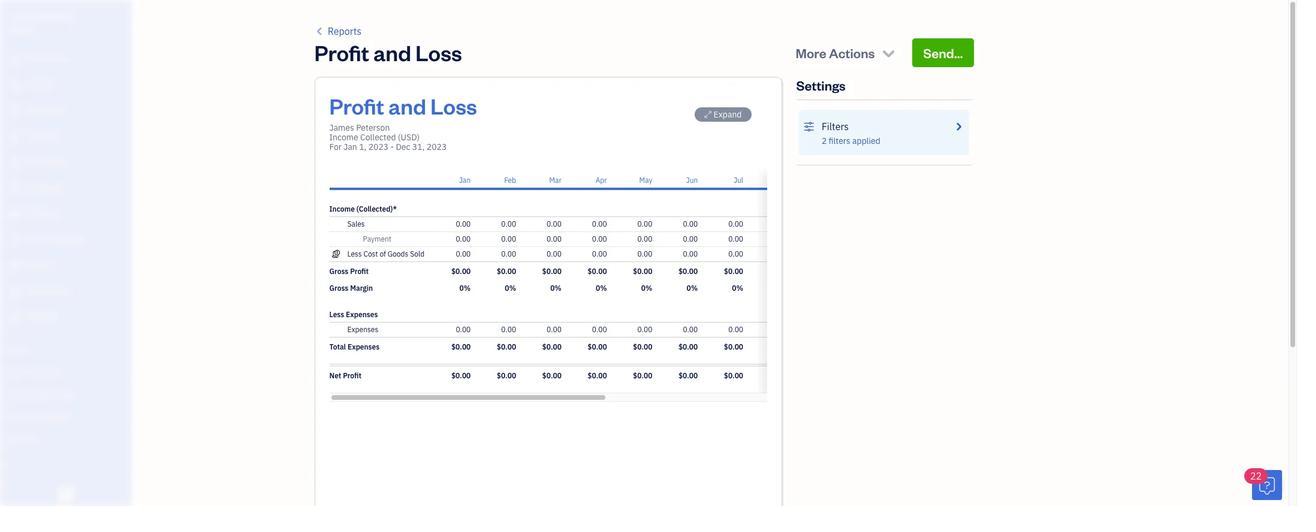 Task type: vqa. For each thing, say whether or not it's contained in the screenshot.


Task type: locate. For each thing, give the bounding box(es) containing it.
less
[[347, 249, 362, 258], [329, 310, 344, 319]]

0 vertical spatial expenses
[[346, 310, 378, 319]]

and inside profit and loss james peterson income collected (usd) for jan 1, 2023 - dec 31, 2023
[[389, 92, 426, 120]]

dec
[[396, 142, 410, 152]]

expand
[[714, 109, 742, 120]]

0 vertical spatial loss
[[416, 38, 462, 67]]

team members link
[[3, 362, 128, 383]]

james inside profit and loss james peterson income collected (usd) for jan 1, 2023 - dec 31, 2023
[[329, 122, 354, 133]]

james
[[10, 11, 36, 22], [329, 122, 354, 133]]

loss
[[416, 38, 462, 67], [431, 92, 477, 120]]

1 gross from the top
[[329, 267, 349, 276]]

client image
[[8, 79, 22, 91]]

0 vertical spatial category image
[[329, 219, 343, 229]]

expenses for less expenses
[[346, 310, 378, 319]]

sales
[[347, 219, 365, 228]]

team
[[9, 367, 28, 377]]

2023 right the 31,
[[427, 142, 447, 152]]

2 vertical spatial category image
[[329, 325, 343, 335]]

and for profit and loss james peterson income collected (usd) for jan 1, 2023 - dec 31, 2023
[[389, 92, 426, 120]]

james inside james peterson owner
[[10, 11, 36, 22]]

peterson
[[38, 11, 74, 22], [356, 122, 390, 133]]

jan inside profit and loss james peterson income collected (usd) for jan 1, 2023 - dec 31, 2023
[[344, 142, 357, 152]]

1 2023 from the left
[[369, 142, 389, 152]]

1 vertical spatial jan
[[459, 176, 471, 185]]

0 horizontal spatial less
[[329, 310, 344, 319]]

expenses
[[346, 310, 378, 319], [347, 325, 378, 334], [348, 342, 380, 351]]

income up "sales"
[[329, 204, 355, 213]]

2 income from the top
[[329, 204, 355, 213]]

chart image
[[8, 285, 22, 297]]

1,
[[359, 142, 367, 152]]

less left cost
[[347, 249, 362, 258]]

income inside profit and loss james peterson income collected (usd) for jan 1, 2023 - dec 31, 2023
[[329, 132, 358, 143]]

more actions
[[796, 44, 875, 61]]

3 0% from the left
[[551, 284, 562, 293]]

profit down reports
[[314, 38, 369, 67]]

gross for gross margin
[[329, 284, 349, 293]]

1 vertical spatial gross
[[329, 284, 349, 293]]

0 vertical spatial and
[[374, 38, 411, 67]]

and up (usd)
[[389, 92, 426, 120]]

0.00
[[456, 219, 471, 228], [501, 219, 516, 228], [547, 219, 562, 228], [592, 219, 607, 228], [638, 219, 653, 228], [683, 219, 698, 228], [729, 219, 744, 228], [774, 219, 789, 228], [456, 234, 471, 243], [501, 234, 516, 243], [547, 234, 562, 243], [592, 234, 607, 243], [638, 234, 653, 243], [683, 234, 698, 243], [729, 234, 744, 243], [774, 234, 789, 243], [456, 249, 471, 258], [501, 249, 516, 258], [547, 249, 562, 258], [592, 249, 607, 258], [638, 249, 653, 258], [683, 249, 698, 258], [729, 249, 744, 258], [774, 249, 789, 258], [456, 325, 471, 334], [501, 325, 516, 334], [547, 325, 562, 334], [592, 325, 607, 334], [638, 325, 653, 334], [683, 325, 698, 334], [729, 325, 744, 334], [774, 325, 789, 334]]

0 horizontal spatial jan
[[344, 142, 357, 152]]

and inside items and services link
[[29, 389, 42, 399]]

1 vertical spatial peterson
[[356, 122, 390, 133]]

money image
[[8, 260, 22, 272]]

2023
[[369, 142, 389, 152], [427, 142, 447, 152]]

1 vertical spatial james
[[329, 122, 354, 133]]

settings
[[797, 77, 846, 94], [9, 434, 36, 443]]

loss inside profit and loss james peterson income collected (usd) for jan 1, 2023 - dec 31, 2023
[[431, 92, 477, 120]]

cost
[[364, 249, 378, 258]]

settings link
[[3, 428, 128, 449]]

1 0% from the left
[[460, 284, 471, 293]]

0 horizontal spatial settings
[[9, 434, 36, 443]]

0 horizontal spatial peterson
[[38, 11, 74, 22]]

category image
[[329, 219, 343, 229], [345, 234, 358, 244], [329, 325, 343, 335]]

bank connections link
[[3, 406, 128, 427]]

0 vertical spatial jan
[[344, 142, 357, 152]]

5 0% from the left
[[641, 284, 653, 293]]

gross down "gross profit"
[[329, 284, 349, 293]]

0 vertical spatial james
[[10, 11, 36, 22]]

profit and loss james peterson income collected (usd) for jan 1, 2023 - dec 31, 2023
[[329, 92, 477, 152]]

freshbooks image
[[56, 487, 76, 501]]

james up owner
[[10, 11, 36, 22]]

category image down "sales"
[[345, 234, 358, 244]]

category image for payment
[[345, 234, 358, 244]]

less for less expenses
[[329, 310, 344, 319]]

bank connections
[[9, 411, 70, 421]]

1 income from the top
[[329, 132, 358, 143]]

0 vertical spatial income
[[329, 132, 358, 143]]

and
[[374, 38, 411, 67], [389, 92, 426, 120], [29, 389, 42, 399]]

project image
[[8, 208, 22, 220]]

1 vertical spatial less
[[329, 310, 344, 319]]

actions
[[829, 44, 875, 61]]

1 horizontal spatial 2023
[[427, 142, 447, 152]]

1 vertical spatial expenses
[[347, 325, 378, 334]]

jun
[[686, 176, 698, 185]]

expense image
[[8, 182, 22, 194]]

gross
[[329, 267, 349, 276], [329, 284, 349, 293]]

jan left 1,
[[344, 142, 357, 152]]

1 horizontal spatial peterson
[[356, 122, 390, 133]]

31,
[[412, 142, 425, 152]]

and for profit and loss
[[374, 38, 411, 67]]

report image
[[8, 311, 22, 323]]

$0.00
[[451, 267, 471, 276], [497, 267, 516, 276], [542, 267, 562, 276], [588, 267, 607, 276], [633, 267, 653, 276], [679, 267, 698, 276], [724, 267, 744, 276], [770, 267, 789, 276], [451, 342, 471, 351], [497, 342, 516, 351], [542, 342, 562, 351], [588, 342, 607, 351], [633, 342, 653, 351], [679, 342, 698, 351], [724, 342, 744, 351], [770, 342, 789, 351], [451, 371, 471, 380], [497, 371, 516, 380], [542, 371, 562, 380], [588, 371, 607, 380], [633, 371, 653, 380], [679, 371, 698, 380], [724, 371, 744, 380], [770, 371, 789, 380]]

reports
[[328, 25, 362, 37]]

1 vertical spatial income
[[329, 204, 355, 213]]

income (collected)*
[[329, 204, 397, 213]]

total expenses
[[329, 342, 380, 351]]

expand button
[[695, 107, 752, 122]]

peterson inside james peterson owner
[[38, 11, 74, 22]]

services
[[43, 389, 72, 399]]

income
[[329, 132, 358, 143], [329, 204, 355, 213]]

profit up collected
[[329, 92, 384, 120]]

1 vertical spatial settings
[[9, 434, 36, 443]]

1 vertical spatial category image
[[345, 234, 358, 244]]

1 vertical spatial and
[[389, 92, 426, 120]]

mar
[[549, 176, 562, 185]]

4 0% from the left
[[596, 284, 607, 293]]

estimate image
[[8, 105, 22, 117]]

income left 1,
[[329, 132, 358, 143]]

more
[[796, 44, 827, 61]]

0 horizontal spatial james
[[10, 11, 36, 22]]

owner
[[10, 24, 33, 34]]

1 horizontal spatial james
[[329, 122, 354, 133]]

2 gross from the top
[[329, 284, 349, 293]]

less down the gross margin
[[329, 310, 344, 319]]

send… button
[[913, 38, 974, 67]]

jan left feb
[[459, 176, 471, 185]]

profit
[[314, 38, 369, 67], [329, 92, 384, 120], [350, 267, 369, 276], [343, 371, 362, 380]]

0 vertical spatial gross
[[329, 267, 349, 276]]

22
[[1251, 470, 1262, 482]]

0%
[[460, 284, 471, 293], [505, 284, 516, 293], [551, 284, 562, 293], [596, 284, 607, 293], [641, 284, 653, 293], [687, 284, 698, 293], [732, 284, 744, 293], [778, 284, 789, 293]]

loss for profit and loss
[[416, 38, 462, 67]]

profit and loss
[[314, 38, 462, 67]]

james up for at the left top
[[329, 122, 354, 133]]

jul
[[734, 176, 744, 185]]

2 vertical spatial expenses
[[348, 342, 380, 351]]

expenses down 'margin'
[[346, 310, 378, 319]]

send…
[[924, 44, 963, 61]]

loss for profit and loss james peterson income collected (usd) for jan 1, 2023 - dec 31, 2023
[[431, 92, 477, 120]]

0 horizontal spatial 2023
[[369, 142, 389, 152]]

items
[[9, 389, 28, 399]]

2023 left -
[[369, 142, 389, 152]]

1 horizontal spatial jan
[[459, 176, 471, 185]]

7 0% from the left
[[732, 284, 744, 293]]

1 horizontal spatial settings
[[797, 77, 846, 94]]

expenses right total
[[348, 342, 380, 351]]

category image up total
[[329, 325, 343, 335]]

and right reports button
[[374, 38, 411, 67]]

expenses down less expenses
[[347, 325, 378, 334]]

collected
[[360, 132, 396, 143]]

jan
[[344, 142, 357, 152], [459, 176, 471, 185]]

timer image
[[8, 234, 22, 246]]

settings image
[[804, 119, 815, 134]]

6 0% from the left
[[687, 284, 698, 293]]

items and services
[[9, 389, 72, 399]]

1 vertical spatial loss
[[431, 92, 477, 120]]

settings down the more
[[797, 77, 846, 94]]

items and services link
[[3, 384, 128, 405]]

1 horizontal spatial less
[[347, 249, 362, 258]]

resource center badge image
[[1253, 470, 1283, 500]]

sold
[[410, 249, 425, 258]]

settings down bank
[[9, 434, 36, 443]]

0 vertical spatial peterson
[[38, 11, 74, 22]]

and right items
[[29, 389, 42, 399]]

category image left "sales"
[[329, 219, 343, 229]]

2 vertical spatial and
[[29, 389, 42, 399]]

of
[[380, 249, 386, 258]]

gross up the gross margin
[[329, 267, 349, 276]]

0 vertical spatial less
[[347, 249, 362, 258]]

22 button
[[1245, 468, 1283, 500]]

apps
[[9, 345, 27, 354]]



Task type: describe. For each thing, give the bounding box(es) containing it.
main element
[[0, 0, 162, 506]]

more actions button
[[785, 38, 908, 67]]

reports button
[[314, 24, 362, 38]]

team members
[[9, 367, 61, 377]]

and for items and services
[[29, 389, 42, 399]]

expenses for total expenses
[[348, 342, 380, 351]]

2 0% from the left
[[505, 284, 516, 293]]

payment
[[363, 234, 392, 243]]

margin
[[350, 284, 373, 293]]

total
[[329, 342, 346, 351]]

gross for gross profit
[[329, 267, 349, 276]]

category image for expenses
[[329, 325, 343, 335]]

2 filters applied
[[822, 136, 881, 146]]

apps link
[[3, 339, 128, 360]]

filters
[[822, 121, 849, 133]]

less for less cost of goods sold
[[347, 249, 362, 258]]

(collected)*
[[357, 204, 397, 213]]

8 0% from the left
[[778, 284, 789, 293]]

-
[[391, 142, 394, 152]]

connections
[[28, 411, 70, 421]]

apr
[[596, 176, 607, 185]]

(usd)
[[398, 132, 420, 143]]

peterson inside profit and loss james peterson income collected (usd) for jan 1, 2023 - dec 31, 2023
[[356, 122, 390, 133]]

james peterson owner
[[10, 11, 74, 34]]

2
[[822, 136, 827, 146]]

chevronright image
[[953, 119, 964, 134]]

profit right net
[[343, 371, 362, 380]]

goods
[[388, 249, 409, 258]]

may
[[639, 176, 653, 185]]

gross profit
[[329, 267, 369, 276]]

filters
[[829, 136, 851, 146]]

bank
[[9, 411, 26, 421]]

dashboard image
[[8, 53, 22, 65]]

0 vertical spatial settings
[[797, 77, 846, 94]]

2 2023 from the left
[[427, 142, 447, 152]]

profit up 'margin'
[[350, 267, 369, 276]]

category image for sales
[[329, 219, 343, 229]]

chevrondown image
[[881, 44, 897, 61]]

feb
[[504, 176, 516, 185]]

for
[[329, 142, 342, 152]]

gross margin
[[329, 284, 373, 293]]

invoice image
[[8, 131, 22, 143]]

aug
[[777, 176, 789, 185]]

expand image
[[705, 110, 712, 119]]

less expenses
[[329, 310, 378, 319]]

net
[[329, 371, 341, 380]]

members
[[29, 367, 61, 377]]

profit inside profit and loss james peterson income collected (usd) for jan 1, 2023 - dec 31, 2023
[[329, 92, 384, 120]]

less cost of goods sold
[[347, 249, 425, 258]]

applied
[[853, 136, 881, 146]]

chevronleft image
[[314, 24, 326, 38]]

settings inside main element
[[9, 434, 36, 443]]

net profit
[[329, 371, 362, 380]]

payment image
[[8, 157, 22, 168]]



